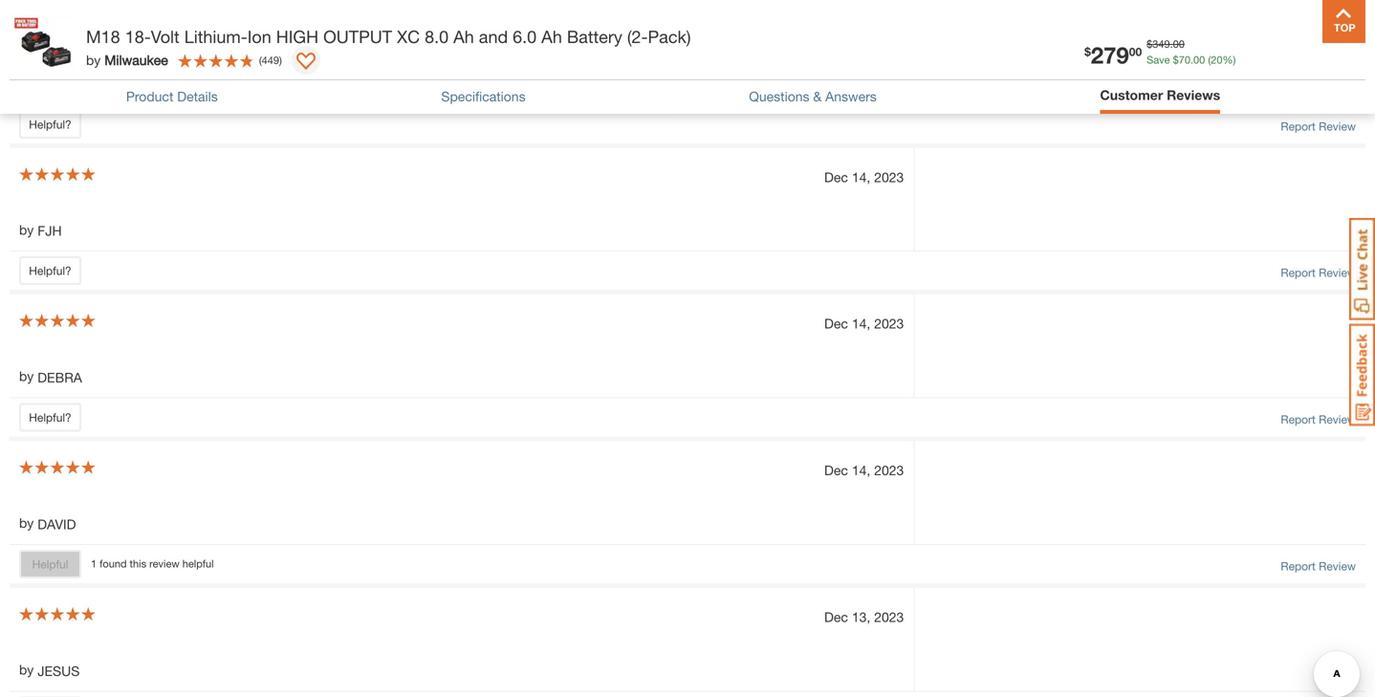 Task type: describe. For each thing, give the bounding box(es) containing it.
review for by debra
[[1319, 413, 1356, 426]]

2023 for by jesus
[[874, 609, 904, 625]]

report for by fjh
[[1281, 266, 1316, 279]]

review for by david
[[1319, 559, 1356, 573]]

helpful button
[[19, 550, 81, 578]]

m18 18-volt lithium-ion high output xc 8.0 ah and 6.0 ah battery (2-pack)
[[86, 26, 691, 47]]

reviews
[[1167, 87, 1220, 103]]

6.0
[[513, 26, 537, 47]]

questions
[[749, 88, 809, 104]]

2 ah from the left
[[541, 26, 562, 47]]

dec 14, 2023 for by debra
[[824, 316, 904, 332]]

xc
[[397, 26, 420, 47]]

customer
[[1100, 87, 1163, 103]]

top button
[[1322, 0, 1365, 43]]

18-
[[125, 26, 151, 47]]

by for by debra
[[19, 368, 34, 384]]

20
[[1211, 54, 1222, 66]]

feedback link image
[[1349, 323, 1375, 426]]

2023 for by fjh
[[874, 169, 904, 185]]

1 report review from the top
[[1281, 119, 1356, 133]]

report for by debra
[[1281, 413, 1316, 426]]

product
[[126, 88, 173, 104]]

fjh
[[37, 223, 62, 239]]

helpful? button for fjh
[[19, 256, 81, 285]]

dec 13, 2023
[[824, 609, 904, 625]]

display image
[[296, 53, 315, 72]]

by for by jesus
[[19, 662, 34, 677]]

dec for by debra
[[824, 316, 848, 332]]

dec for by jesus
[[824, 609, 848, 625]]

279
[[1091, 41, 1129, 68]]

homedepotcustomer button
[[37, 74, 169, 95]]

answers
[[825, 88, 877, 104]]

by debra
[[19, 368, 82, 385]]

fjh button
[[37, 221, 62, 241]]

2 horizontal spatial $
[[1173, 54, 1179, 66]]

dec 14, 2023 for by fjh
[[824, 169, 904, 185]]

report review button for by fjh
[[1281, 264, 1356, 281]]

1 report from the top
[[1281, 119, 1316, 133]]

details
[[177, 88, 218, 104]]

volt
[[151, 26, 180, 47]]

70
[[1179, 54, 1190, 66]]

this
[[130, 558, 146, 570]]

by for by homedepotcustomer
[[19, 75, 34, 91]]

customer reviews
[[1100, 87, 1220, 103]]

1 horizontal spatial 00
[[1173, 38, 1185, 50]]

lithium-
[[184, 26, 247, 47]]

13,
[[852, 609, 870, 625]]

1 found this review helpful
[[91, 558, 214, 570]]

report review for by fjh
[[1281, 266, 1356, 279]]

pack)
[[648, 26, 691, 47]]

homedepotcustomer
[[37, 76, 169, 92]]

&
[[813, 88, 822, 104]]

by for by fjh
[[19, 222, 34, 237]]

1 helpful? button from the top
[[19, 110, 81, 138]]

jesus button
[[37, 661, 80, 681]]

m18
[[86, 26, 120, 47]]

by milwaukee
[[86, 52, 168, 68]]

by homedepotcustomer
[[19, 75, 169, 92]]

%)
[[1222, 54, 1236, 66]]

8.0
[[425, 26, 449, 47]]

live chat image
[[1349, 218, 1375, 320]]

by for by milwaukee
[[86, 52, 101, 68]]

ion
[[247, 26, 271, 47]]

0 horizontal spatial .
[[1170, 38, 1173, 50]]

report review button for by david
[[1281, 557, 1356, 575]]

output
[[323, 26, 392, 47]]

and
[[479, 26, 508, 47]]

1 review from the top
[[1319, 119, 1356, 133]]

1 horizontal spatial .
[[1190, 54, 1193, 66]]

1 ah from the left
[[453, 26, 474, 47]]



Task type: vqa. For each thing, say whether or not it's contained in the screenshot.
15-
no



Task type: locate. For each thing, give the bounding box(es) containing it.
$ up save
[[1147, 38, 1152, 50]]

3 14, from the top
[[852, 462, 870, 478]]

0 vertical spatial 14,
[[852, 169, 870, 185]]

by left david
[[19, 515, 34, 531]]

helpful
[[32, 557, 68, 571]]

helpful? down by homedepotcustomer
[[29, 117, 71, 131]]

high
[[276, 26, 319, 47]]

report review button for by debra
[[1281, 411, 1356, 428]]

debra button
[[37, 368, 82, 388]]

specifications
[[441, 88, 526, 104]]

1 dec from the top
[[824, 169, 848, 185]]

by inside by jesus
[[19, 662, 34, 677]]

review
[[1319, 119, 1356, 133], [1319, 266, 1356, 279], [1319, 413, 1356, 426], [1319, 559, 1356, 573]]

product image image
[[14, 10, 76, 72]]

0 vertical spatial helpful?
[[29, 117, 71, 131]]

report for by david
[[1281, 559, 1316, 573]]

3 helpful? button from the top
[[19, 403, 81, 432]]

by inside by homedepotcustomer
[[19, 75, 34, 91]]

3 dec from the top
[[824, 462, 848, 478]]

2 dec from the top
[[824, 316, 848, 332]]

(
[[1208, 54, 1211, 66], [259, 54, 262, 66]]

14, for by david
[[852, 462, 870, 478]]

helpful? down fjh button
[[29, 264, 71, 278]]

3 report review button from the top
[[1281, 411, 1356, 428]]

0 horizontal spatial $
[[1084, 45, 1091, 58]]

ah
[[453, 26, 474, 47], [541, 26, 562, 47]]

by left fjh
[[19, 222, 34, 237]]

david button
[[37, 514, 76, 534]]

1 report review button from the top
[[1281, 117, 1356, 135]]

0 vertical spatial dec 14, 2023
[[824, 169, 904, 185]]

helpful? for debra
[[29, 411, 71, 424]]

(2-
[[627, 26, 648, 47]]

2 vertical spatial helpful? button
[[19, 403, 81, 432]]

by for by david
[[19, 515, 34, 531]]

helpful
[[182, 558, 214, 570]]

1 vertical spatial 14,
[[852, 316, 870, 332]]

00
[[1173, 38, 1185, 50], [1129, 45, 1142, 58], [1193, 54, 1205, 66]]

4 dec from the top
[[824, 609, 848, 625]]

save
[[1147, 54, 1170, 66]]

1 helpful? from the top
[[29, 117, 71, 131]]

$ right save
[[1173, 54, 1179, 66]]

dec 14, 2023
[[824, 169, 904, 185], [824, 316, 904, 332], [824, 462, 904, 478]]

2 helpful? from the top
[[29, 264, 71, 278]]

( 449 )
[[259, 54, 282, 66]]

milwaukee
[[104, 52, 168, 68]]

2 vertical spatial 14,
[[852, 462, 870, 478]]

4 2023 from the top
[[874, 609, 904, 625]]

1 horizontal spatial $
[[1147, 38, 1152, 50]]

1 vertical spatial helpful? button
[[19, 256, 81, 285]]

2 14, from the top
[[852, 316, 870, 332]]

4 report from the top
[[1281, 559, 1316, 573]]

0 horizontal spatial ah
[[453, 26, 474, 47]]

by jesus
[[19, 662, 80, 679]]

by inside by debra
[[19, 368, 34, 384]]

2 vertical spatial dec 14, 2023
[[824, 462, 904, 478]]

2 dec 14, 2023 from the top
[[824, 316, 904, 332]]

helpful? button down fjh button
[[19, 256, 81, 285]]

00 right 70 at the right of page
[[1193, 54, 1205, 66]]

3 dec 14, 2023 from the top
[[824, 462, 904, 478]]

dec 14, 2023 for by david
[[824, 462, 904, 478]]

report
[[1281, 119, 1316, 133], [1281, 266, 1316, 279], [1281, 413, 1316, 426], [1281, 559, 1316, 573]]

dec for by david
[[824, 462, 848, 478]]

battery
[[567, 26, 622, 47]]

$ 279 00 $ 349 . 00 save $ 70 . 00 ( 20 %)
[[1084, 38, 1236, 68]]

customer reviews button
[[1100, 85, 1220, 109], [1100, 85, 1220, 105]]

report review button
[[1281, 117, 1356, 135], [1281, 264, 1356, 281], [1281, 411, 1356, 428], [1281, 557, 1356, 575]]

3 2023 from the top
[[874, 462, 904, 478]]

1 vertical spatial helpful?
[[29, 264, 71, 278]]

debra
[[37, 370, 82, 385]]

3 report from the top
[[1281, 413, 1316, 426]]

3 review from the top
[[1319, 413, 1356, 426]]

1 dec 14, 2023 from the top
[[824, 169, 904, 185]]

review for by fjh
[[1319, 266, 1356, 279]]

questions & answers button
[[749, 86, 877, 107], [749, 86, 877, 107]]

helpful? button down by debra
[[19, 403, 81, 432]]

0 horizontal spatial (
[[259, 54, 262, 66]]

.
[[1170, 38, 1173, 50], [1190, 54, 1193, 66]]

14,
[[852, 169, 870, 185], [852, 316, 870, 332], [852, 462, 870, 478]]

helpful? button for debra
[[19, 403, 81, 432]]

helpful?
[[29, 117, 71, 131], [29, 264, 71, 278], [29, 411, 71, 424]]

specifications button
[[441, 86, 526, 107], [441, 86, 526, 107]]

by fjh
[[19, 222, 62, 239]]

0 horizontal spatial 00
[[1129, 45, 1142, 58]]

3 report review from the top
[[1281, 413, 1356, 426]]

)
[[279, 54, 282, 66]]

0 vertical spatial helpful? button
[[19, 110, 81, 138]]

david
[[37, 516, 76, 532]]

by up by homedepotcustomer
[[86, 52, 101, 68]]

( left )
[[259, 54, 262, 66]]

1 horizontal spatial (
[[1208, 54, 1211, 66]]

1
[[91, 558, 97, 570]]

product details button
[[126, 86, 218, 107], [126, 86, 218, 107]]

helpful? for fjh
[[29, 264, 71, 278]]

2 ( from the left
[[259, 54, 262, 66]]

2 report review button from the top
[[1281, 264, 1356, 281]]

4 report review from the top
[[1281, 559, 1356, 573]]

helpful? button down by homedepotcustomer
[[19, 110, 81, 138]]

by left debra
[[19, 368, 34, 384]]

product details
[[126, 88, 218, 104]]

ah right 8.0
[[453, 26, 474, 47]]

2 vertical spatial helpful?
[[29, 411, 71, 424]]

found
[[100, 558, 127, 570]]

$ left save
[[1084, 45, 1091, 58]]

349
[[1152, 38, 1170, 50]]

helpful? down by debra
[[29, 411, 71, 424]]

2 review from the top
[[1319, 266, 1356, 279]]

helpful? button
[[19, 110, 81, 138], [19, 256, 81, 285], [19, 403, 81, 432]]

dec for by fjh
[[824, 169, 848, 185]]

0 vertical spatial .
[[1170, 38, 1173, 50]]

by inside by david
[[19, 515, 34, 531]]

00 left save
[[1129, 45, 1142, 58]]

by inside the by fjh
[[19, 222, 34, 237]]

14, for by fjh
[[852, 169, 870, 185]]

report review
[[1281, 119, 1356, 133], [1281, 266, 1356, 279], [1281, 413, 1356, 426], [1281, 559, 1356, 573]]

1 14, from the top
[[852, 169, 870, 185]]

1 horizontal spatial ah
[[541, 26, 562, 47]]

report review for by david
[[1281, 559, 1356, 573]]

report review for by debra
[[1281, 413, 1356, 426]]

questions & answers
[[749, 88, 877, 104]]

( inside $ 279 00 $ 349 . 00 save $ 70 . 00 ( 20 %)
[[1208, 54, 1211, 66]]

review
[[149, 558, 179, 570]]

by down product image
[[19, 75, 34, 91]]

1 vertical spatial .
[[1190, 54, 1193, 66]]

jesus
[[37, 663, 80, 679]]

2023 for by debra
[[874, 316, 904, 332]]

449
[[262, 54, 279, 66]]

2 report from the top
[[1281, 266, 1316, 279]]

4 review from the top
[[1319, 559, 1356, 573]]

2 helpful? button from the top
[[19, 256, 81, 285]]

2 2023 from the top
[[874, 316, 904, 332]]

1 ( from the left
[[1208, 54, 1211, 66]]

2 horizontal spatial 00
[[1193, 54, 1205, 66]]

3 helpful? from the top
[[29, 411, 71, 424]]

2023 for by david
[[874, 462, 904, 478]]

( left %)
[[1208, 54, 1211, 66]]

dec
[[824, 169, 848, 185], [824, 316, 848, 332], [824, 462, 848, 478], [824, 609, 848, 625]]

2023
[[874, 169, 904, 185], [874, 316, 904, 332], [874, 462, 904, 478], [874, 609, 904, 625]]

14, for by debra
[[852, 316, 870, 332]]

ah right the 6.0
[[541, 26, 562, 47]]

by
[[86, 52, 101, 68], [19, 75, 34, 91], [19, 222, 34, 237], [19, 368, 34, 384], [19, 515, 34, 531], [19, 662, 34, 677]]

00 up 70 at the right of page
[[1173, 38, 1185, 50]]

4 report review button from the top
[[1281, 557, 1356, 575]]

by left jesus
[[19, 662, 34, 677]]

1 2023 from the top
[[874, 169, 904, 185]]

$
[[1147, 38, 1152, 50], [1084, 45, 1091, 58], [1173, 54, 1179, 66]]

1 vertical spatial dec 14, 2023
[[824, 316, 904, 332]]

by david
[[19, 515, 76, 532]]

2 report review from the top
[[1281, 266, 1356, 279]]



